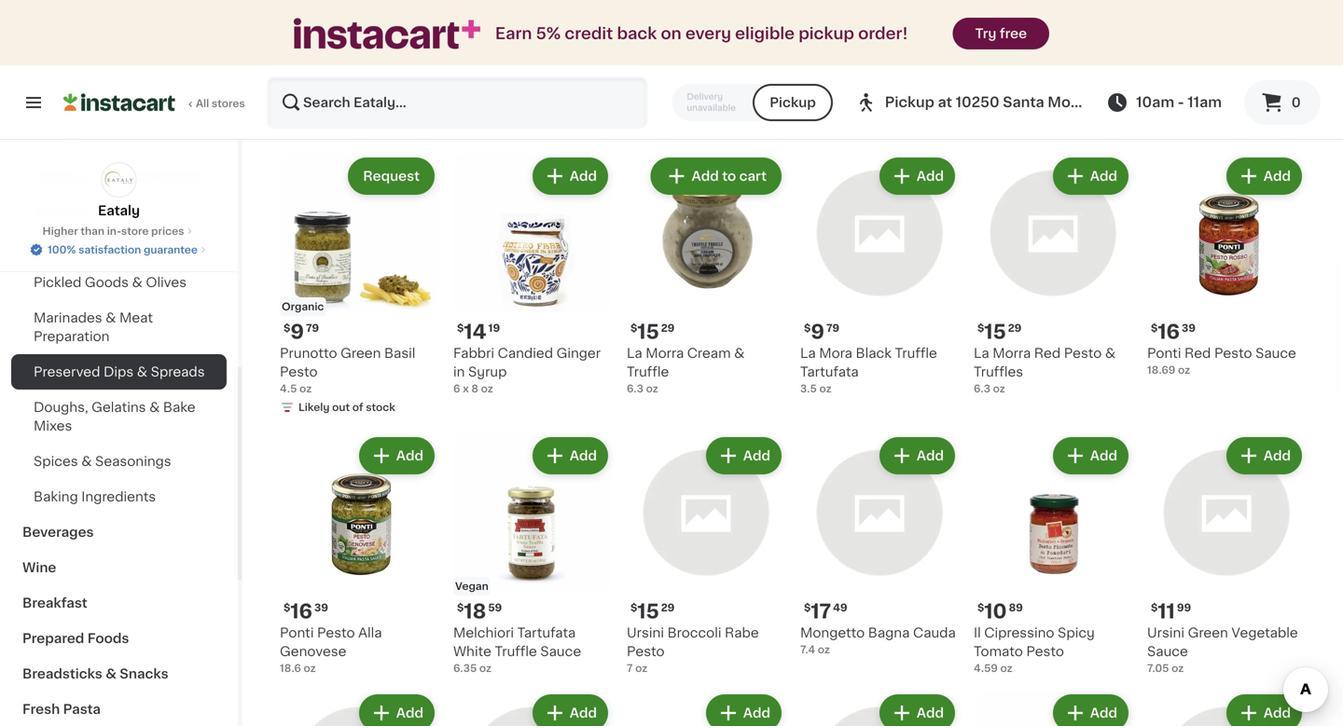 Task type: describe. For each thing, give the bounding box(es) containing it.
melchiorri
[[627, 71, 693, 84]]

49
[[833, 603, 848, 614]]

truffle inside la morra cream & truffle 6.3 oz
[[627, 366, 669, 379]]

marinades & meat preparation
[[34, 312, 153, 343]]

stock
[[366, 403, 395, 413]]

olive
[[1192, 90, 1225, 103]]

likely
[[299, 403, 330, 413]]

& inside la morra cream & truffle 6.3 oz
[[734, 347, 745, 360]]

breadsticks
[[22, 668, 102, 681]]

melchiori
[[454, 627, 514, 640]]

0 horizontal spatial spreads
[[34, 205, 88, 218]]

pickup at 10250 santa monica blvd. button
[[855, 77, 1141, 129]]

10am - 11am
[[1137, 96, 1222, 109]]

prepared foods
[[22, 633, 129, 646]]

ursini for 15
[[627, 627, 664, 640]]

ponti red pesto sauce 18.69 oz
[[1148, 347, 1297, 376]]

$ for ursini green vegetable sauce
[[1152, 603, 1158, 614]]

cipressino
[[985, 627, 1055, 640]]

breadsticks & snacks
[[22, 668, 169, 681]]

$ 16 39 for red
[[1152, 322, 1196, 342]]

$ 10 89 for il
[[978, 602, 1023, 622]]

eataly link
[[98, 162, 140, 220]]

15 for la morra red pesto & truffles
[[985, 322, 1007, 342]]

79 for niasca portofino orange marmalade
[[306, 47, 319, 57]]

8
[[472, 384, 479, 394]]

pickled goods & olives link
[[11, 265, 227, 300]]

pesto inside "ponti pesto alla genovese 18.6 oz"
[[317, 627, 355, 640]]

tartufata inside melchiori tartufata white truffle sauce 6.35 oz
[[518, 627, 576, 640]]

10am - 11am link
[[1107, 91, 1222, 114]]

eataly logo image
[[101, 162, 137, 198]]

& inside doughs, gelatins & bake mixes
[[149, 401, 160, 414]]

100% satisfaction guarantee button
[[29, 239, 209, 258]]

39 for pesto
[[314, 603, 328, 614]]

9.88
[[627, 108, 651, 118]]

pesto inside prunotto green basil pesto 4.5 oz
[[280, 366, 318, 379]]

genovese
[[280, 646, 347, 659]]

10 inside 10 gino angelini amatriciana tomato sauce
[[811, 46, 834, 66]]

10 inside 10 i sapori della tradizione ligure olive pate 6.35 oz
[[1158, 46, 1181, 66]]

oz inside 22 melchiorri black truffle sauce, tartufata 9.88 oz
[[654, 108, 666, 118]]

1 vertical spatial spreads
[[151, 366, 205, 379]]

wine
[[22, 562, 56, 575]]

fabbri candied ginger in syrup 6 x 8 oz
[[454, 347, 601, 394]]

oz inside il cipressino spicy tomato pesto 4.59 oz
[[1001, 664, 1013, 674]]

ponti for ponti pesto alla genovese
[[280, 627, 314, 640]]

green for prunotto
[[341, 347, 381, 360]]

foods
[[87, 633, 129, 646]]

higher than in-store prices
[[43, 226, 184, 237]]

tomato inside il cipressino spicy tomato pesto 4.59 oz
[[974, 646, 1023, 659]]

satisfaction
[[79, 245, 141, 255]]

condiments link
[[11, 123, 227, 159]]

monica
[[1048, 96, 1102, 109]]

oz inside ursini broccoli rabe pesto 7 oz
[[636, 664, 648, 674]]

oz inside melchiori tartufata white truffle sauce 6.35 oz
[[480, 664, 492, 674]]

prunotto
[[280, 347, 337, 360]]

blvd.
[[1105, 96, 1141, 109]]

basil
[[384, 347, 416, 360]]

6
[[454, 384, 460, 394]]

beverages link
[[11, 515, 227, 551]]

toppings
[[149, 241, 209, 254]]

product group containing 18
[[454, 434, 612, 677]]

truffle for la
[[895, 347, 938, 360]]

dressing
[[73, 241, 132, 254]]

gino inside "$ 10 gino angelini pomodorini tomato sauce 24 oz"
[[454, 71, 485, 84]]

il cipressino spicy tomato pesto 4.59 oz
[[974, 627, 1095, 674]]

10 up delizie
[[985, 46, 1007, 66]]

7.05
[[1148, 664, 1170, 674]]

& inside marinades & meat preparation
[[106, 312, 116, 325]]

6.3 inside la morra cream & truffle 6.3 oz
[[627, 384, 644, 394]]

$ 9 79 for niasca portofino orange marmalade
[[284, 46, 319, 66]]

oz inside prunotto green basil pesto 4.5 oz
[[300, 384, 312, 394]]

11am
[[1188, 96, 1222, 109]]

$ for il cipressino spicy tomato pesto
[[978, 603, 985, 614]]

bagna
[[869, 627, 910, 640]]

$ 9 79 for la mora black truffle tartufata
[[804, 322, 840, 342]]

try
[[976, 27, 997, 40]]

100% satisfaction guarantee
[[48, 245, 198, 255]]

& inside la morra red pesto & truffles 6.3 oz
[[1106, 347, 1116, 360]]

niasca portofino orange marmalade 3.88 oz
[[280, 71, 405, 118]]

oz inside niasca portofino orange marmalade 3.88 oz
[[306, 108, 319, 118]]

oz inside the mongetto bagna cauda 7.4 oz
[[818, 645, 830, 656]]

product group containing 11
[[1148, 434, 1306, 677]]

89 for cipressino
[[1009, 603, 1023, 614]]

oz inside la morra red pesto & truffles 6.3 oz
[[993, 384, 1006, 394]]

to
[[722, 170, 736, 183]]

22 melchiorri black truffle sauce, tartufata 9.88 oz
[[627, 46, 777, 118]]

salad dressing & toppings link
[[11, 230, 227, 265]]

ponti pesto alla genovese 18.6 oz
[[280, 627, 382, 674]]

prepared
[[22, 633, 84, 646]]

gino inside 10 gino angelini amatriciana tomato sauce
[[801, 71, 832, 84]]

red inside la morra red pesto & truffles 6.3 oz
[[1035, 347, 1061, 360]]

$ 18 59
[[457, 602, 502, 622]]

vegetable
[[1232, 627, 1299, 640]]

39 for red
[[1182, 323, 1196, 334]]

29 for rabe
[[661, 603, 675, 614]]

oz inside la morra cream & truffle 6.3 oz
[[646, 384, 659, 394]]

pesto inside ponti red pesto sauce 18.69 oz
[[1215, 347, 1253, 360]]

9 for niasca portofino orange marmalade
[[291, 46, 304, 66]]

ligure
[[1148, 90, 1189, 103]]

$ 15 29 for ursini broccoli rabe pesto
[[631, 602, 675, 622]]

19
[[489, 323, 500, 334]]

calabria
[[1037, 71, 1091, 84]]

la for la mora black truffle tartufata
[[801, 347, 816, 360]]

$ for delizie di calabria bomba calabrese
[[978, 47, 985, 57]]

back
[[617, 26, 657, 42]]

29 for red
[[1008, 323, 1022, 334]]

10 up cipressino at the bottom right of page
[[985, 602, 1007, 622]]

pomodorini
[[454, 90, 529, 103]]

7.4
[[801, 645, 816, 656]]

oz inside la mora black truffle tartufata 3.5 oz
[[820, 384, 832, 394]]

of
[[353, 403, 364, 413]]

$ inside "$ 10 gino angelini pomodorini tomato sauce 24 oz"
[[457, 47, 464, 57]]

preserved dips & spreads
[[34, 366, 205, 379]]

pickup for pickup at 10250 santa monica blvd.
[[885, 96, 935, 109]]

0
[[1292, 96, 1301, 109]]

oz inside 10 i sapori della tradizione ligure olive pate 6.35 oz
[[1174, 108, 1186, 118]]

$ for niasca portofino orange marmalade
[[284, 47, 291, 57]]

$ for mongetto bagna cauda
[[804, 603, 811, 614]]

truffle for 22
[[735, 71, 777, 84]]

cauda
[[914, 627, 956, 640]]

fabbri
[[454, 347, 495, 360]]

14
[[464, 322, 487, 342]]

10 i sapori della tradizione ligure olive pate 6.35 oz
[[1148, 46, 1299, 118]]

11
[[1158, 602, 1176, 622]]

100%
[[48, 245, 76, 255]]

$ for prunotto green basil pesto
[[284, 323, 291, 334]]

all stores link
[[63, 77, 246, 129]]

sauce,
[[627, 90, 671, 103]]

$ 10 89 for delizie
[[978, 46, 1023, 66]]

dips
[[104, 366, 134, 379]]

mongetto
[[801, 627, 865, 640]]

7
[[627, 664, 633, 674]]

spices & seasonings link
[[11, 444, 227, 480]]

pickled goods & olives
[[34, 276, 187, 289]]

sauce inside 10 gino angelini amatriciana tomato sauce
[[801, 108, 842, 121]]

22
[[638, 46, 663, 66]]

stores
[[212, 98, 245, 109]]

green for ursini
[[1188, 627, 1229, 640]]

29 for cream
[[661, 323, 675, 334]]

la for la morra cream & truffle
[[627, 347, 643, 360]]

doughs, gelatins & bake mixes link
[[11, 390, 227, 444]]

$ for la mora black truffle tartufata
[[804, 323, 811, 334]]

snacks
[[120, 668, 169, 681]]

x
[[463, 384, 469, 394]]

earn
[[495, 26, 532, 42]]

tartufata inside la mora black truffle tartufata 3.5 oz
[[801, 366, 859, 379]]

in-
[[107, 226, 121, 237]]

99
[[1178, 603, 1192, 614]]

oz inside ursini green vegetable sauce 7.05 oz
[[1172, 664, 1184, 674]]

18.69
[[1148, 365, 1176, 376]]

pickup for pickup
[[770, 96, 816, 109]]



Task type: vqa. For each thing, say whether or not it's contained in the screenshot.
seasonings
yes



Task type: locate. For each thing, give the bounding box(es) containing it.
$ up niasca
[[284, 47, 291, 57]]

green inside prunotto green basil pesto 4.5 oz
[[341, 347, 381, 360]]

oz inside ponti red pesto sauce 18.69 oz
[[1179, 365, 1191, 376]]

$ up "genovese"
[[284, 603, 291, 614]]

2 $ 10 89 from the top
[[978, 602, 1023, 622]]

higher
[[43, 226, 78, 237]]

10 up sapori
[[1158, 46, 1181, 66]]

1 horizontal spatial black
[[856, 347, 892, 360]]

earn 5% credit back on every eligible pickup order!
[[495, 26, 908, 42]]

2 89 from the top
[[1009, 603, 1023, 614]]

$ 9 79 up niasca
[[284, 46, 319, 66]]

89 down free
[[1009, 47, 1023, 57]]

2 gino from the left
[[801, 71, 832, 84]]

tartufata down mora
[[801, 366, 859, 379]]

1 vertical spatial black
[[856, 347, 892, 360]]

9 up niasca
[[291, 46, 304, 66]]

ursini inside ursini broccoli rabe pesto 7 oz
[[627, 627, 664, 640]]

add
[[570, 170, 597, 183], [692, 170, 719, 183], [917, 170, 944, 183], [1091, 170, 1118, 183], [1264, 170, 1292, 183], [396, 450, 424, 463], [570, 450, 597, 463], [744, 450, 771, 463], [917, 450, 944, 463], [1091, 450, 1118, 463], [1264, 450, 1292, 463], [396, 707, 424, 720], [570, 707, 597, 720], [744, 707, 771, 720], [917, 707, 944, 720], [1091, 707, 1118, 720], [1264, 707, 1292, 720]]

1 angelini from the left
[[488, 71, 541, 84]]

0 vertical spatial black
[[696, 71, 732, 84]]

$ 15 29 up broccoli
[[631, 602, 675, 622]]

$ up search 'field'
[[457, 47, 464, 57]]

0 horizontal spatial red
[[1035, 347, 1061, 360]]

spreads up bake
[[151, 366, 205, 379]]

black inside 22 melchiorri black truffle sauce, tartufata 9.88 oz
[[696, 71, 732, 84]]

$ up fabbri
[[457, 323, 464, 334]]

add inside 'button'
[[692, 170, 719, 183]]

29 up broccoli
[[661, 603, 675, 614]]

$ up la morra cream & truffle 6.3 oz
[[631, 323, 638, 334]]

9 for prunotto green basil pesto
[[291, 322, 304, 342]]

pesto inside il cipressino spicy tomato pesto 4.59 oz
[[1027, 646, 1065, 659]]

$ 11 99
[[1152, 602, 1192, 622]]

0 vertical spatial 39
[[1182, 323, 1196, 334]]

1 horizontal spatial red
[[1185, 347, 1212, 360]]

product group containing 14
[[454, 154, 612, 397]]

niasca
[[280, 71, 325, 84]]

6.35 inside 10 i sapori della tradizione ligure olive pate 6.35 oz
[[1148, 108, 1171, 118]]

$ 10 89
[[978, 46, 1023, 66], [978, 602, 1023, 622]]

3 la from the left
[[974, 347, 990, 360]]

2 horizontal spatial la
[[974, 347, 990, 360]]

$ 9 79 for prunotto green basil pesto
[[284, 322, 319, 342]]

1 6.3 from the left
[[627, 384, 644, 394]]

beverages
[[22, 526, 94, 539]]

sauce inside melchiori tartufata white truffle sauce 6.35 oz
[[541, 646, 581, 659]]

0 horizontal spatial pickup
[[770, 96, 816, 109]]

0 horizontal spatial $ 16 39
[[284, 602, 328, 622]]

2 morra from the left
[[993, 347, 1031, 360]]

2 vertical spatial tartufata
[[518, 627, 576, 640]]

0 horizontal spatial green
[[341, 347, 381, 360]]

1 vertical spatial ponti
[[280, 627, 314, 640]]

0 horizontal spatial la
[[627, 347, 643, 360]]

1 vertical spatial tartufata
[[801, 366, 859, 379]]

0 horizontal spatial ursini
[[627, 627, 664, 640]]

79 down the organic
[[306, 323, 319, 334]]

spreads link
[[11, 194, 227, 230]]

$ 14 19
[[457, 322, 500, 342]]

wine link
[[11, 551, 227, 586]]

out
[[332, 403, 350, 413]]

0 vertical spatial vegan
[[455, 26, 489, 36]]

green inside ursini green vegetable sauce 7.05 oz
[[1188, 627, 1229, 640]]

1 horizontal spatial 39
[[1182, 323, 1196, 334]]

$ 15 29 up la morra cream & truffle 6.3 oz
[[631, 322, 675, 342]]

doughs,
[[34, 401, 88, 414]]

1 vertical spatial 16
[[291, 602, 313, 622]]

16 for pesto
[[291, 602, 313, 622]]

1 horizontal spatial 16
[[1158, 322, 1180, 342]]

1 horizontal spatial tartufata
[[675, 90, 733, 103]]

vegan left earn
[[455, 26, 489, 36]]

angelini inside "$ 10 gino angelini pomodorini tomato sauce 24 oz"
[[488, 71, 541, 84]]

tartufata right melchiori
[[518, 627, 576, 640]]

10am
[[1137, 96, 1175, 109]]

$ inside $ 11 99
[[1152, 603, 1158, 614]]

0 vertical spatial $ 10 89
[[978, 46, 1023, 66]]

eataly
[[98, 204, 140, 217]]

ponti for ponti red pesto sauce
[[1148, 347, 1182, 360]]

$ 16 39
[[1152, 322, 1196, 342], [284, 602, 328, 622]]

$ left "49"
[[804, 603, 811, 614]]

29 up la morra cream & truffle 6.3 oz
[[661, 323, 675, 334]]

0 horizontal spatial gino
[[454, 71, 485, 84]]

spicy
[[1058, 627, 1095, 640]]

pickled
[[34, 276, 82, 289]]

la inside la morra cream & truffle 6.3 oz
[[627, 347, 643, 360]]

0 vertical spatial spreads
[[34, 205, 88, 218]]

0 horizontal spatial 6.35
[[454, 664, 477, 674]]

10
[[464, 46, 487, 66], [811, 46, 834, 66], [985, 46, 1007, 66], [1158, 46, 1181, 66], [985, 602, 1007, 622]]

doughs, gelatins & bake mixes
[[34, 401, 196, 433]]

24
[[454, 126, 467, 137]]

morra left the cream
[[646, 347, 684, 360]]

cart
[[740, 170, 767, 183]]

calabrese
[[1024, 90, 1091, 103]]

organic
[[282, 302, 324, 312]]

16 for red
[[1158, 322, 1180, 342]]

pickup
[[799, 26, 855, 42]]

1 vertical spatial green
[[1188, 627, 1229, 640]]

0 horizontal spatial angelini
[[488, 71, 541, 84]]

la inside la morra red pesto & truffles 6.3 oz
[[974, 347, 990, 360]]

red inside ponti red pesto sauce 18.69 oz
[[1185, 347, 1212, 360]]

$ 16 39 up 18.69
[[1152, 322, 1196, 342]]

39 up "ponti pesto alla genovese 18.6 oz"
[[314, 603, 328, 614]]

0 horizontal spatial morra
[[646, 347, 684, 360]]

order!
[[859, 26, 908, 42]]

0 vertical spatial tartufata
[[675, 90, 733, 103]]

$ up 7
[[631, 603, 638, 614]]

pesto inside la morra red pesto & truffles 6.3 oz
[[1065, 347, 1102, 360]]

pickup left the at
[[885, 96, 935, 109]]

morra up the truffles
[[993, 347, 1031, 360]]

1 gino from the left
[[454, 71, 485, 84]]

15 up ursini broccoli rabe pesto 7 oz at bottom
[[638, 602, 659, 622]]

16 up "genovese"
[[291, 602, 313, 622]]

$ 10 89 up cipressino at the bottom right of page
[[978, 602, 1023, 622]]

1 horizontal spatial spreads
[[151, 366, 205, 379]]

vegan inside 'product' group
[[455, 582, 489, 592]]

$ 9 79 up prunotto
[[284, 322, 319, 342]]

$ for la morra cream & truffle
[[631, 323, 638, 334]]

morra for cream
[[646, 347, 684, 360]]

ponti inside ponti red pesto sauce 18.69 oz
[[1148, 347, 1182, 360]]

il
[[974, 627, 981, 640]]

santa
[[1003, 96, 1045, 109]]

10 inside "$ 10 gino angelini pomodorini tomato sauce 24 oz"
[[464, 46, 487, 66]]

at
[[938, 96, 953, 109]]

0 horizontal spatial 16
[[291, 602, 313, 622]]

10 down pickup
[[811, 46, 834, 66]]

la left mora
[[801, 347, 816, 360]]

59
[[488, 603, 502, 614]]

1 horizontal spatial morra
[[993, 347, 1031, 360]]

black down every
[[696, 71, 732, 84]]

tartufata inside 22 melchiorri black truffle sauce, tartufata 9.88 oz
[[675, 90, 733, 103]]

melchiori tartufata white truffle sauce 6.35 oz
[[454, 627, 581, 674]]

79 for prunotto green basil pesto
[[306, 323, 319, 334]]

9 up mora
[[811, 322, 825, 342]]

tomato inside "$ 10 gino angelini pomodorini tomato sauce 24 oz"
[[532, 90, 581, 103]]

oz inside delizie di calabria bomba calabrese 9.87 oz
[[999, 108, 1012, 118]]

0 vertical spatial 6.35
[[1148, 108, 1171, 118]]

oz inside "ponti pesto alla genovese 18.6 oz"
[[304, 664, 316, 674]]

morra inside la morra red pesto & truffles 6.3 oz
[[993, 347, 1031, 360]]

1 morra from the left
[[646, 347, 684, 360]]

9 up prunotto
[[291, 322, 304, 342]]

1 horizontal spatial 6.35
[[1148, 108, 1171, 118]]

$ down the organic
[[284, 323, 291, 334]]

la morra cream & truffle 6.3 oz
[[627, 347, 745, 394]]

breakfast
[[22, 597, 87, 610]]

la mora black truffle tartufata 3.5 oz
[[801, 347, 938, 394]]

$ for melchiori tartufata white truffle sauce
[[457, 603, 464, 614]]

all stores
[[196, 98, 245, 109]]

$ for fabbri candied ginger in syrup
[[457, 323, 464, 334]]

truffle inside la mora black truffle tartufata 3.5 oz
[[895, 347, 938, 360]]

black for la
[[856, 347, 892, 360]]

angelini up the amatriciana
[[835, 71, 888, 84]]

$ 16 39 for pesto
[[284, 602, 328, 622]]

79 for la mora black truffle tartufata
[[827, 323, 840, 334]]

tomato down '5%'
[[532, 90, 581, 103]]

2 6.3 from the left
[[974, 384, 991, 394]]

product group
[[280, 154, 439, 419], [454, 154, 612, 397], [627, 154, 786, 397], [801, 154, 959, 397], [974, 154, 1133, 397], [1148, 154, 1306, 378], [280, 434, 439, 677], [454, 434, 612, 677], [627, 434, 786, 677], [801, 434, 959, 658], [974, 434, 1133, 677], [1148, 434, 1306, 677], [280, 691, 439, 727], [454, 691, 612, 727], [627, 691, 786, 727], [801, 691, 959, 727], [974, 691, 1133, 727], [1148, 691, 1306, 727]]

1 horizontal spatial angelini
[[835, 71, 888, 84]]

truffle inside melchiori tartufata white truffle sauce 6.35 oz
[[495, 646, 537, 659]]

ponti up "genovese"
[[280, 627, 314, 640]]

pesto
[[1065, 347, 1102, 360], [1215, 347, 1253, 360], [280, 366, 318, 379], [317, 627, 355, 640], [627, 646, 665, 659], [1027, 646, 1065, 659]]

spreads up higher
[[34, 205, 88, 218]]

tartufata down melchiorri
[[675, 90, 733, 103]]

amatriciana
[[801, 90, 879, 103]]

than
[[81, 226, 105, 237]]

on
[[661, 26, 682, 42]]

marinades & meat preparation link
[[11, 300, 227, 355]]

1 horizontal spatial 6.3
[[974, 384, 991, 394]]

pate
[[1229, 90, 1258, 103]]

tomato inside 10 gino angelini amatriciana tomato sauce
[[882, 90, 931, 103]]

1 horizontal spatial green
[[1188, 627, 1229, 640]]

$ up 3.5
[[804, 323, 811, 334]]

sauce inside "$ 10 gino angelini pomodorini tomato sauce 24 oz"
[[454, 108, 494, 121]]

2 horizontal spatial tartufata
[[801, 366, 859, 379]]

10 up pomodorini
[[464, 46, 487, 66]]

2 angelini from the left
[[835, 71, 888, 84]]

0 vertical spatial 16
[[1158, 322, 1180, 342]]

15 up the truffles
[[985, 322, 1007, 342]]

pesto inside ursini broccoli rabe pesto 7 oz
[[627, 646, 665, 659]]

1 horizontal spatial ponti
[[1148, 347, 1182, 360]]

0 horizontal spatial tomato
[[532, 90, 581, 103]]

candied
[[498, 347, 553, 360]]

black for 22
[[696, 71, 732, 84]]

la
[[627, 347, 643, 360], [801, 347, 816, 360], [974, 347, 990, 360]]

1 vertical spatial 39
[[314, 603, 328, 614]]

0 vertical spatial $ 16 39
[[1152, 322, 1196, 342]]

15 for la morra cream & truffle
[[638, 322, 659, 342]]

1 89 from the top
[[1009, 47, 1023, 57]]

1 vertical spatial $ 16 39
[[284, 602, 328, 622]]

ursini inside ursini green vegetable sauce 7.05 oz
[[1148, 627, 1185, 640]]

ponti inside "ponti pesto alla genovese 18.6 oz"
[[280, 627, 314, 640]]

likely out of stock
[[299, 403, 395, 413]]

baking ingredients link
[[11, 480, 227, 515]]

1 horizontal spatial ursini
[[1148, 627, 1185, 640]]

0 vertical spatial ponti
[[1148, 347, 1182, 360]]

tomato
[[532, 90, 581, 103], [882, 90, 931, 103], [974, 646, 1023, 659]]

1 horizontal spatial gino
[[801, 71, 832, 84]]

eligible
[[736, 26, 795, 42]]

2 ursini from the left
[[1148, 627, 1185, 640]]

$ for ponti pesto alla genovese
[[284, 603, 291, 614]]

service type group
[[672, 84, 833, 121]]

$ inside $ 17 49
[[804, 603, 811, 614]]

1 horizontal spatial pickup
[[885, 96, 935, 109]]

$ 9 79 up mora
[[804, 322, 840, 342]]

89 for di
[[1009, 47, 1023, 57]]

spices & seasonings
[[34, 455, 171, 468]]

product group containing 17
[[801, 434, 959, 658]]

product group containing 10
[[974, 434, 1133, 677]]

$ 16 39 up "genovese"
[[284, 602, 328, 622]]

baking ingredients
[[34, 491, 156, 504]]

$ 17 49
[[804, 602, 848, 622]]

sauce inside ponti red pesto sauce 18.69 oz
[[1256, 347, 1297, 360]]

79 up mora
[[827, 323, 840, 334]]

5%
[[536, 26, 561, 42]]

black right mora
[[856, 347, 892, 360]]

la inside la mora black truffle tartufata 3.5 oz
[[801, 347, 816, 360]]

$ for ponti red pesto sauce
[[1152, 323, 1158, 334]]

6.35 down "white"
[[454, 664, 477, 674]]

None search field
[[267, 77, 648, 129]]

add to cart
[[692, 170, 767, 183]]

0 horizontal spatial black
[[696, 71, 732, 84]]

orange
[[280, 90, 329, 103]]

i
[[1148, 71, 1151, 84]]

condiments
[[34, 134, 114, 147]]

tradizione
[[1234, 71, 1299, 84]]

instacart logo image
[[63, 91, 175, 114]]

$ 10 89 up delizie
[[978, 46, 1023, 66]]

4.59
[[974, 664, 998, 674]]

add to cart button
[[653, 160, 780, 193]]

$ down try
[[978, 47, 985, 57]]

6.35 down ligure
[[1148, 108, 1171, 118]]

2 la from the left
[[801, 347, 816, 360]]

$ inside the $ 18 59
[[457, 603, 464, 614]]

ursini green vegetable sauce 7.05 oz
[[1148, 627, 1299, 674]]

1 la from the left
[[627, 347, 643, 360]]

preserved
[[34, 366, 100, 379]]

alla
[[358, 627, 382, 640]]

$ up the truffles
[[978, 323, 985, 334]]

0 horizontal spatial 39
[[314, 603, 328, 614]]

39 up ponti red pesto sauce 18.69 oz
[[1182, 323, 1196, 334]]

0 vertical spatial 89
[[1009, 47, 1023, 57]]

green down 99
[[1188, 627, 1229, 640]]

tomato left the at
[[882, 90, 931, 103]]

$ 15 29 up the truffles
[[978, 322, 1022, 342]]

15 up la morra cream & truffle 6.3 oz
[[638, 322, 659, 342]]

16
[[1158, 322, 1180, 342], [291, 602, 313, 622]]

angelini up pomodorini
[[488, 71, 541, 84]]

9 for la mora black truffle tartufata
[[811, 322, 825, 342]]

marmalade
[[332, 90, 405, 103]]

1 horizontal spatial la
[[801, 347, 816, 360]]

sauce inside ursini green vegetable sauce 7.05 oz
[[1148, 646, 1189, 659]]

1 vertical spatial 89
[[1009, 603, 1023, 614]]

$ for la morra red pesto & truffles
[[978, 323, 985, 334]]

1 $ 10 89 from the top
[[978, 46, 1023, 66]]

syrups
[[91, 170, 137, 183]]

pickup down the eligible
[[770, 96, 816, 109]]

4.5
[[280, 384, 297, 394]]

89 up cipressino at the bottom right of page
[[1009, 603, 1023, 614]]

portofino
[[328, 71, 389, 84]]

$ inside $ 14 19
[[457, 323, 464, 334]]

angelini
[[488, 71, 541, 84], [835, 71, 888, 84]]

$ up melchiori
[[457, 603, 464, 614]]

la right ginger at the top of the page
[[627, 347, 643, 360]]

morra for red
[[993, 347, 1031, 360]]

tomato up the 4.59
[[974, 646, 1023, 659]]

16 up 18.69
[[1158, 322, 1180, 342]]

2 vegan from the top
[[455, 582, 489, 592]]

baking
[[34, 491, 78, 504]]

$ 15 29 for la morra red pesto & truffles
[[978, 322, 1022, 342]]

$ up 18.69
[[1152, 323, 1158, 334]]

truffle for melchiori
[[495, 646, 537, 659]]

10250
[[956, 96, 1000, 109]]

gino up pomodorini
[[454, 71, 485, 84]]

1 vertical spatial $ 10 89
[[978, 602, 1023, 622]]

$ up il
[[978, 603, 985, 614]]

79 up niasca
[[306, 47, 319, 57]]

1 horizontal spatial tomato
[[882, 90, 931, 103]]

oz inside "$ 10 gino angelini pomodorini tomato sauce 24 oz"
[[469, 126, 482, 137]]

marinades
[[34, 312, 102, 325]]

gino up the amatriciana
[[801, 71, 832, 84]]

6.3 inside la morra red pesto & truffles 6.3 oz
[[974, 384, 991, 394]]

6.35 inside melchiori tartufata white truffle sauce 6.35 oz
[[454, 664, 477, 674]]

ursini down the 11
[[1148, 627, 1185, 640]]

17
[[811, 602, 832, 622]]

truffle inside 22 melchiorri black truffle sauce, tartufata 9.88 oz
[[735, 71, 777, 84]]

ingredients
[[81, 491, 156, 504]]

honeys, syrups & nectars
[[34, 170, 206, 183]]

prepared foods link
[[11, 621, 227, 657]]

15 for ursini broccoli rabe pesto
[[638, 602, 659, 622]]

la for la morra red pesto & truffles
[[974, 347, 990, 360]]

2 horizontal spatial tomato
[[974, 646, 1023, 659]]

29 up the truffles
[[1008, 323, 1022, 334]]

$ left 99
[[1152, 603, 1158, 614]]

Search field
[[269, 78, 646, 127]]

delizie
[[974, 71, 1018, 84]]

mixes
[[34, 420, 72, 433]]

1 vertical spatial 6.35
[[454, 664, 477, 674]]

0 vertical spatial green
[[341, 347, 381, 360]]

1 horizontal spatial $ 16 39
[[1152, 322, 1196, 342]]

green left basil
[[341, 347, 381, 360]]

1 vertical spatial vegan
[[455, 582, 489, 592]]

gino
[[454, 71, 485, 84], [801, 71, 832, 84]]

angelini inside 10 gino angelini amatriciana tomato sauce
[[835, 71, 888, 84]]

honeys,
[[34, 170, 88, 183]]

oz inside fabbri candied ginger in syrup 6 x 8 oz
[[481, 384, 493, 394]]

fresh pasta link
[[11, 692, 227, 727]]

ursini up 7
[[627, 627, 664, 640]]

morra inside la morra cream & truffle 6.3 oz
[[646, 347, 684, 360]]

ponti up 18.69
[[1148, 347, 1182, 360]]

pickup inside popup button
[[885, 96, 935, 109]]

la up the truffles
[[974, 347, 990, 360]]

0 horizontal spatial tartufata
[[518, 627, 576, 640]]

pickup inside button
[[770, 96, 816, 109]]

2 red from the left
[[1185, 347, 1212, 360]]

1 ursini from the left
[[627, 627, 664, 640]]

sapori
[[1155, 71, 1196, 84]]

0 horizontal spatial ponti
[[280, 627, 314, 640]]

1 red from the left
[[1035, 347, 1061, 360]]

1 vegan from the top
[[455, 26, 489, 36]]

$ for ursini broccoli rabe pesto
[[631, 603, 638, 614]]

0 horizontal spatial 6.3
[[627, 384, 644, 394]]

vegan up "18" on the left bottom of page
[[455, 582, 489, 592]]

$ 15 29 for la morra cream & truffle
[[631, 322, 675, 342]]

$ 10 gino angelini pomodorini tomato sauce 24 oz
[[454, 46, 581, 137]]

ursini for 11
[[1148, 627, 1185, 640]]

black inside la mora black truffle tartufata 3.5 oz
[[856, 347, 892, 360]]

instacart plus icon image
[[294, 18, 481, 49]]



